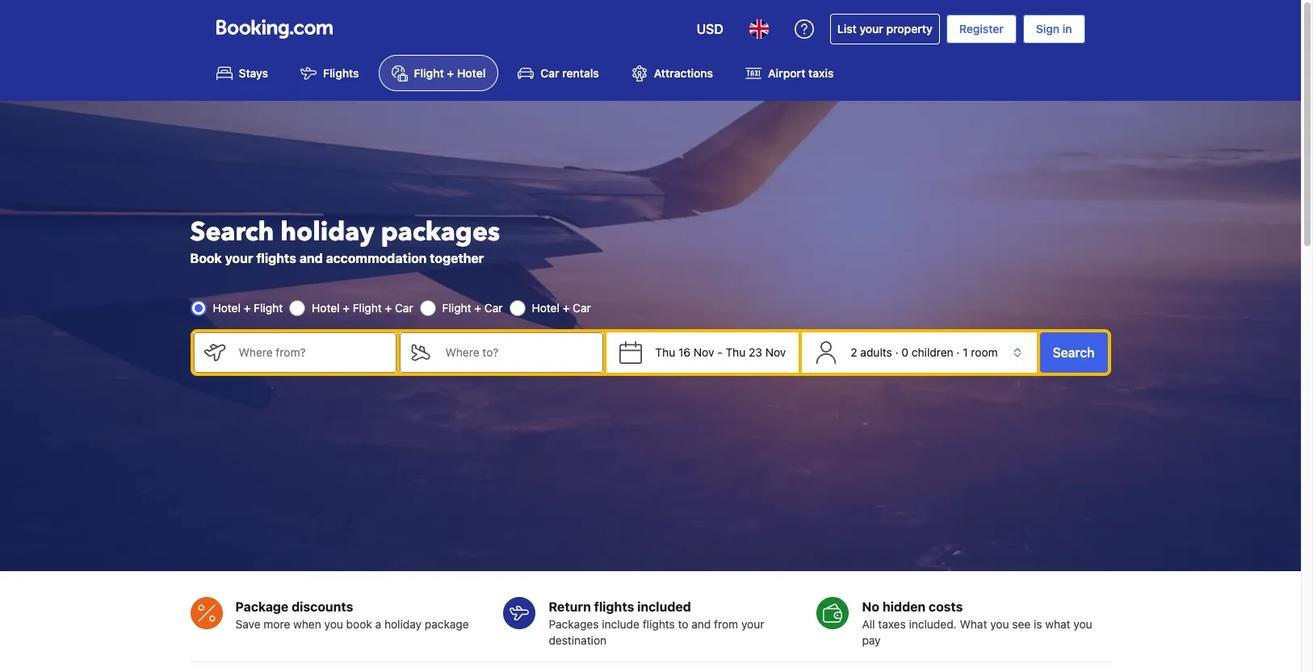 Task type: describe. For each thing, give the bounding box(es) containing it.
+ for flight + hotel
[[447, 66, 454, 80]]

search button
[[1040, 333, 1108, 373]]

0
[[902, 346, 909, 359]]

costs
[[929, 601, 963, 615]]

holiday inside package discounts save more when you book a holiday package
[[384, 618, 422, 632]]

thu 16 nov - thu 23 nov
[[655, 346, 786, 359]]

+ for hotel + flight
[[244, 301, 251, 315]]

book
[[190, 251, 222, 266]]

and inside return flights included packages include flights to and from your destination
[[692, 618, 711, 632]]

taxes
[[878, 618, 906, 632]]

1 nov from the left
[[694, 346, 715, 359]]

no
[[862, 601, 880, 615]]

car rentals link
[[505, 55, 612, 92]]

book
[[346, 618, 372, 632]]

stays link
[[203, 55, 281, 92]]

attractions link
[[619, 55, 726, 92]]

flight + hotel
[[414, 66, 486, 80]]

flights
[[323, 66, 359, 80]]

packages
[[549, 618, 599, 632]]

2 nov from the left
[[766, 346, 786, 359]]

your inside return flights included packages include flights to and from your destination
[[742, 618, 765, 632]]

what
[[960, 618, 988, 632]]

a
[[375, 618, 381, 632]]

see
[[1012, 618, 1031, 632]]

flights link
[[288, 55, 372, 92]]

hotel for hotel + flight + car
[[312, 301, 340, 315]]

usd button
[[687, 10, 733, 48]]

all
[[862, 618, 875, 632]]

1 · from the left
[[896, 346, 899, 359]]

attractions
[[654, 66, 713, 80]]

flights for holiday
[[256, 251, 296, 266]]

rentals
[[562, 66, 599, 80]]

booking.com online hotel reservations image
[[216, 19, 332, 39]]

included
[[637, 601, 691, 615]]

no hidden costs all taxes included. what you see is what you pay
[[862, 601, 1093, 648]]

from
[[714, 618, 739, 632]]

flight + hotel link
[[379, 55, 499, 92]]

1 vertical spatial flights
[[594, 601, 634, 615]]

included.
[[909, 618, 957, 632]]

Where to? field
[[433, 333, 604, 373]]

Where from? field
[[226, 333, 397, 373]]

2 you from the left
[[991, 618, 1009, 632]]

1 thu from the left
[[655, 346, 676, 359]]

2 · from the left
[[957, 346, 960, 359]]

0 vertical spatial your
[[860, 22, 884, 36]]

packages
[[381, 215, 500, 250]]

in
[[1063, 22, 1072, 36]]

hotel + flight
[[213, 301, 283, 315]]

2 thu from the left
[[726, 346, 746, 359]]

airport taxis
[[768, 66, 834, 80]]

package
[[425, 618, 469, 632]]

list
[[838, 22, 857, 36]]

+ for hotel + flight + car
[[343, 301, 350, 315]]

more
[[264, 618, 290, 632]]

and inside search holiday packages book your flights and accommodation together
[[300, 251, 323, 266]]



Task type: locate. For each thing, give the bounding box(es) containing it.
· left 0
[[896, 346, 899, 359]]

children
[[912, 346, 954, 359]]

1 you from the left
[[324, 618, 343, 632]]

hotel
[[457, 66, 486, 80], [213, 301, 241, 315], [312, 301, 340, 315], [532, 301, 560, 315]]

1 vertical spatial holiday
[[384, 618, 422, 632]]

1 vertical spatial search
[[1053, 346, 1095, 360]]

1 horizontal spatial search
[[1053, 346, 1095, 360]]

0 horizontal spatial flights
[[256, 251, 296, 266]]

1 vertical spatial and
[[692, 618, 711, 632]]

0 vertical spatial search
[[190, 215, 274, 250]]

2 horizontal spatial flights
[[643, 618, 675, 632]]

accommodation
[[326, 251, 427, 266]]

hotel + car
[[532, 301, 591, 315]]

taxis
[[809, 66, 834, 80]]

3 you from the left
[[1074, 618, 1093, 632]]

0 horizontal spatial your
[[225, 251, 253, 266]]

car
[[541, 66, 560, 80], [395, 301, 413, 315], [485, 301, 503, 315], [573, 301, 591, 315]]

list your property link
[[830, 14, 940, 44]]

return flights included packages include flights to and from your destination
[[549, 601, 765, 648]]

package discounts save more when you book a holiday package
[[235, 601, 469, 632]]

you left 'see'
[[991, 618, 1009, 632]]

1 horizontal spatial ·
[[957, 346, 960, 359]]

search for search
[[1053, 346, 1095, 360]]

airport
[[768, 66, 806, 80]]

-
[[718, 346, 723, 359]]

1 horizontal spatial thu
[[726, 346, 746, 359]]

flights up the include
[[594, 601, 634, 615]]

flights inside search holiday packages book your flights and accommodation together
[[256, 251, 296, 266]]

room
[[971, 346, 998, 359]]

you down discounts
[[324, 618, 343, 632]]

search inside search holiday packages book your flights and accommodation together
[[190, 215, 274, 250]]

1 horizontal spatial nov
[[766, 346, 786, 359]]

sign
[[1036, 22, 1060, 36]]

1 horizontal spatial holiday
[[384, 618, 422, 632]]

sign in link
[[1023, 15, 1085, 44]]

1 horizontal spatial you
[[991, 618, 1009, 632]]

2 adults · 0 children · 1 room
[[851, 346, 998, 359]]

and right to
[[692, 618, 711, 632]]

23
[[749, 346, 763, 359]]

flight
[[414, 66, 444, 80], [254, 301, 283, 315], [353, 301, 382, 315], [442, 301, 471, 315]]

holiday
[[281, 215, 375, 250], [384, 618, 422, 632]]

adults
[[861, 346, 893, 359]]

hotel + flight + car
[[312, 301, 413, 315]]

list your property
[[838, 22, 933, 36]]

2
[[851, 346, 858, 359]]

register link
[[947, 15, 1017, 44]]

register
[[960, 22, 1004, 36]]

your right from
[[742, 618, 765, 632]]

hidden
[[883, 601, 926, 615]]

nov left -
[[694, 346, 715, 359]]

holiday inside search holiday packages book your flights and accommodation together
[[281, 215, 375, 250]]

0 vertical spatial flights
[[256, 251, 296, 266]]

hotel for hotel + flight
[[213, 301, 241, 315]]

together
[[430, 251, 484, 266]]

package
[[235, 601, 289, 615]]

flights down included
[[643, 618, 675, 632]]

flights
[[256, 251, 296, 266], [594, 601, 634, 615], [643, 618, 675, 632]]

your inside search holiday packages book your flights and accommodation together
[[225, 251, 253, 266]]

1
[[963, 346, 968, 359]]

thu right -
[[726, 346, 746, 359]]

and
[[300, 251, 323, 266], [692, 618, 711, 632]]

+
[[447, 66, 454, 80], [244, 301, 251, 315], [343, 301, 350, 315], [385, 301, 392, 315], [475, 301, 482, 315], [563, 301, 570, 315]]

flights for flights
[[643, 618, 675, 632]]

· left '1'
[[957, 346, 960, 359]]

1 horizontal spatial your
[[742, 618, 765, 632]]

hotel inside flight + hotel link
[[457, 66, 486, 80]]

+ for hotel + car
[[563, 301, 570, 315]]

airport taxis link
[[733, 55, 847, 92]]

pay
[[862, 634, 881, 648]]

return
[[549, 601, 591, 615]]

discounts
[[292, 601, 353, 615]]

nov
[[694, 346, 715, 359], [766, 346, 786, 359]]

car rentals
[[541, 66, 599, 80]]

0 vertical spatial holiday
[[281, 215, 375, 250]]

thu
[[655, 346, 676, 359], [726, 346, 746, 359]]

search
[[190, 215, 274, 250], [1053, 346, 1095, 360]]

2 vertical spatial flights
[[643, 618, 675, 632]]

flight + car
[[442, 301, 503, 315]]

sign in
[[1036, 22, 1072, 36]]

is
[[1034, 618, 1043, 632]]

your right the list
[[860, 22, 884, 36]]

2 horizontal spatial your
[[860, 22, 884, 36]]

0 horizontal spatial holiday
[[281, 215, 375, 250]]

your
[[860, 22, 884, 36], [225, 251, 253, 266], [742, 618, 765, 632]]

your right book at the left top of page
[[225, 251, 253, 266]]

0 horizontal spatial you
[[324, 618, 343, 632]]

1 vertical spatial your
[[225, 251, 253, 266]]

stays
[[239, 66, 268, 80]]

0 horizontal spatial and
[[300, 251, 323, 266]]

16
[[679, 346, 691, 359]]

search for search holiday packages book your flights and accommodation together
[[190, 215, 274, 250]]

1 horizontal spatial flights
[[594, 601, 634, 615]]

usd
[[697, 22, 724, 36]]

holiday up accommodation
[[281, 215, 375, 250]]

thu left 16
[[655, 346, 676, 359]]

include
[[602, 618, 640, 632]]

+ for flight + car
[[475, 301, 482, 315]]

0 horizontal spatial ·
[[896, 346, 899, 359]]

·
[[896, 346, 899, 359], [957, 346, 960, 359]]

you
[[324, 618, 343, 632], [991, 618, 1009, 632], [1074, 618, 1093, 632]]

nov right 23
[[766, 346, 786, 359]]

flights up 'hotel + flight'
[[256, 251, 296, 266]]

0 horizontal spatial search
[[190, 215, 274, 250]]

save
[[235, 618, 261, 632]]

when
[[293, 618, 321, 632]]

property
[[887, 22, 933, 36]]

0 vertical spatial and
[[300, 251, 323, 266]]

1 horizontal spatial and
[[692, 618, 711, 632]]

and left accommodation
[[300, 251, 323, 266]]

0 horizontal spatial nov
[[694, 346, 715, 359]]

holiday right a
[[384, 618, 422, 632]]

you inside package discounts save more when you book a holiday package
[[324, 618, 343, 632]]

2 horizontal spatial you
[[1074, 618, 1093, 632]]

destination
[[549, 634, 607, 648]]

2 vertical spatial your
[[742, 618, 765, 632]]

search inside button
[[1053, 346, 1095, 360]]

what
[[1046, 618, 1071, 632]]

hotel for hotel + car
[[532, 301, 560, 315]]

0 horizontal spatial thu
[[655, 346, 676, 359]]

search holiday packages book your flights and accommodation together
[[190, 215, 500, 266]]

you right what at the bottom of the page
[[1074, 618, 1093, 632]]

to
[[678, 618, 689, 632]]



Task type: vqa. For each thing, say whether or not it's contained in the screenshot.
is
yes



